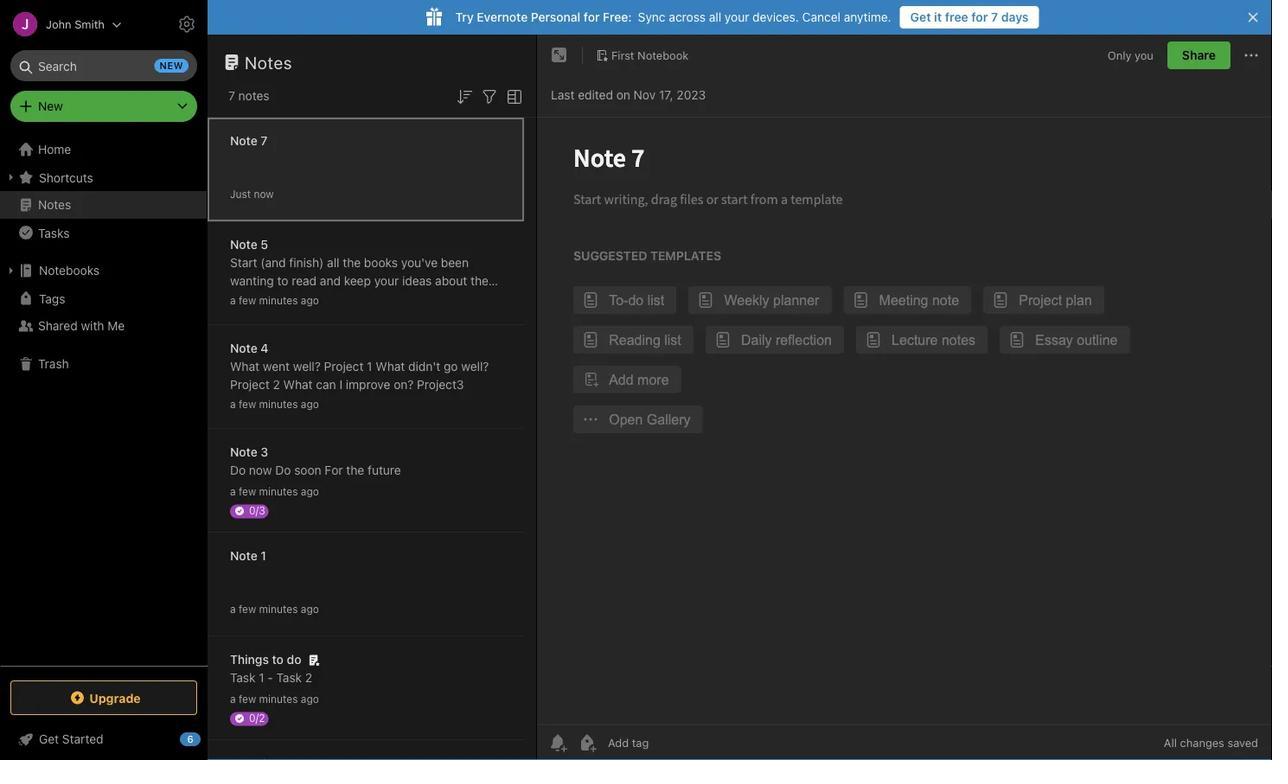 Task type: locate. For each thing, give the bounding box(es) containing it.
finish)
[[289, 256, 324, 270]]

tree
[[0, 136, 208, 665]]

2 do from the left
[[275, 463, 291, 478]]

2 note from the top
[[230, 237, 258, 252]]

project up the i
[[324, 359, 364, 374]]

wanting
[[230, 274, 274, 288]]

1 task from the left
[[230, 671, 256, 685]]

1 horizontal spatial project
[[324, 359, 364, 374]]

1 horizontal spatial notes
[[245, 52, 292, 72]]

few up things
[[239, 603, 256, 615]]

4 note from the top
[[230, 445, 258, 459]]

7 down notes
[[261, 134, 268, 148]]

1 down 0/3
[[261, 549, 266, 563]]

all
[[1164, 737, 1177, 750]]

john
[[46, 18, 71, 31]]

0 vertical spatial project
[[324, 359, 364, 374]]

home
[[38, 142, 71, 157]]

a few minutes ago up take
[[230, 295, 319, 307]]

0 vertical spatial 7
[[991, 10, 998, 24]]

project down went
[[230, 378, 270, 392]]

the inside start (and finish) all the books you've been wanting to read and keep your ideas about them all in one place. tip: if you're reading a physical book, take pictu...
[[343, 256, 361, 270]]

0 horizontal spatial task
[[230, 671, 256, 685]]

shared
[[38, 319, 78, 333]]

get it free for 7 days
[[911, 10, 1029, 24]]

now for just
[[254, 188, 274, 200]]

0 vertical spatial now
[[254, 188, 274, 200]]

a few minutes ago down went
[[230, 398, 319, 410]]

1 vertical spatial your
[[374, 274, 399, 288]]

a down about
[[438, 292, 445, 306]]

them
[[471, 274, 499, 288]]

a left in
[[230, 295, 236, 307]]

expand note image
[[549, 45, 570, 66]]

do down note 3
[[230, 463, 246, 478]]

note left 4
[[230, 341, 258, 356]]

few up 'book,'
[[239, 295, 256, 307]]

0 vertical spatial to
[[277, 274, 288, 288]]

your down books
[[374, 274, 399, 288]]

for left free:
[[584, 10, 600, 24]]

minutes down went
[[259, 398, 298, 410]]

note 3
[[230, 445, 268, 459]]

4 minutes from the top
[[259, 603, 298, 615]]

note down 7 notes on the left top
[[230, 134, 258, 148]]

tasks
[[38, 226, 70, 240]]

7
[[991, 10, 998, 24], [228, 89, 235, 103], [261, 134, 268, 148]]

try
[[455, 10, 474, 24]]

0 horizontal spatial project
[[230, 378, 270, 392]]

ago down do
[[301, 693, 319, 705]]

note for note 1
[[230, 549, 258, 563]]

7 inside 'button'
[[991, 10, 998, 24]]

tags
[[39, 291, 65, 306]]

improve
[[346, 378, 390, 392]]

note left 3
[[230, 445, 258, 459]]

to down the (and
[[277, 274, 288, 288]]

4 few from the top
[[239, 603, 256, 615]]

been
[[441, 256, 469, 270]]

note for note 5
[[230, 237, 258, 252]]

note up start
[[230, 237, 258, 252]]

a down note 3
[[230, 486, 236, 498]]

0 vertical spatial notes
[[245, 52, 292, 72]]

last edited on nov 17, 2023
[[551, 88, 706, 102]]

all changes saved
[[1164, 737, 1259, 750]]

your
[[725, 10, 749, 24], [374, 274, 399, 288]]

few up 0/2 at the left bottom
[[239, 693, 256, 705]]

0 vertical spatial 1
[[367, 359, 372, 374]]

task down things
[[230, 671, 256, 685]]

ideas
[[402, 274, 432, 288]]

5 a few minutes ago from the top
[[230, 693, 319, 705]]

1 horizontal spatial well?
[[461, 359, 489, 374]]

get inside 'button'
[[911, 10, 931, 24]]

you've
[[401, 256, 438, 270]]

0 vertical spatial the
[[343, 256, 361, 270]]

now right just on the top left of page
[[254, 188, 274, 200]]

anytime.
[[844, 10, 892, 24]]

1 vertical spatial 2
[[305, 671, 312, 685]]

all left in
[[230, 292, 243, 306]]

1 horizontal spatial task
[[277, 671, 302, 685]]

a few minutes ago down task 1 - task 2
[[230, 693, 319, 705]]

2 right -
[[305, 671, 312, 685]]

few up note 3
[[239, 398, 256, 410]]

notes up notes
[[245, 52, 292, 72]]

few up 0/3
[[239, 486, 256, 498]]

0 horizontal spatial get
[[39, 732, 59, 747]]

shortcuts button
[[0, 163, 207, 191]]

try evernote personal for free: sync across all your devices. cancel anytime.
[[455, 10, 892, 24]]

the up keep
[[343, 256, 361, 270]]

1 a few minutes ago from the top
[[230, 295, 319, 307]]

shared with me
[[38, 319, 125, 333]]

0 horizontal spatial for
[[584, 10, 600, 24]]

1 vertical spatial to
[[272, 653, 284, 667]]

project3
[[417, 378, 464, 392]]

new
[[38, 99, 63, 113]]

1 left -
[[259, 671, 264, 685]]

1 up improve
[[367, 359, 372, 374]]

notes link
[[0, 191, 207, 219]]

task down do
[[277, 671, 302, 685]]

1 for task 1 - task 2
[[259, 671, 264, 685]]

the right for
[[346, 463, 364, 478]]

1 well? from the left
[[293, 359, 321, 374]]

1 horizontal spatial 7
[[261, 134, 268, 148]]

note
[[230, 134, 258, 148], [230, 237, 258, 252], [230, 341, 258, 356], [230, 445, 258, 459], [230, 549, 258, 563]]

take
[[265, 310, 288, 324]]

notebooks
[[39, 263, 100, 278]]

note down 0/3
[[230, 549, 258, 563]]

7 left notes
[[228, 89, 235, 103]]

project
[[324, 359, 364, 374], [230, 378, 270, 392]]

sync
[[638, 10, 666, 24]]

6
[[187, 734, 193, 745]]

a few minutes ago
[[230, 295, 319, 307], [230, 398, 319, 410], [230, 486, 319, 498], [230, 603, 319, 615], [230, 693, 319, 705]]

2 horizontal spatial all
[[709, 10, 722, 24]]

for for free:
[[584, 10, 600, 24]]

now for do
[[249, 463, 272, 478]]

now
[[254, 188, 274, 200], [249, 463, 272, 478]]

now down 3
[[249, 463, 272, 478]]

minutes down task 1 - task 2
[[259, 693, 298, 705]]

More actions field
[[1241, 42, 1262, 69]]

one
[[259, 292, 280, 306]]

1 horizontal spatial your
[[725, 10, 749, 24]]

0 horizontal spatial your
[[374, 274, 399, 288]]

what went well? project 1 what didn't go well? project 2 what can i improve on? project3
[[230, 359, 489, 392]]

settings image
[[176, 14, 197, 35]]

get it free for 7 days button
[[900, 6, 1039, 29]]

0/2
[[249, 712, 265, 724]]

do
[[230, 463, 246, 478], [275, 463, 291, 478]]

5 note from the top
[[230, 549, 258, 563]]

0 horizontal spatial 2
[[273, 378, 280, 392]]

0 vertical spatial get
[[911, 10, 931, 24]]

note for note 7
[[230, 134, 258, 148]]

for
[[584, 10, 600, 24], [972, 10, 988, 24]]

a up things
[[230, 603, 236, 615]]

7 left days
[[991, 10, 998, 24]]

Note Editor text field
[[537, 118, 1272, 725]]

your left devices.
[[725, 10, 749, 24]]

0 horizontal spatial well?
[[293, 359, 321, 374]]

1 for from the left
[[584, 10, 600, 24]]

to
[[277, 274, 288, 288], [272, 653, 284, 667]]

task 1 - task 2
[[230, 671, 312, 685]]

1 horizontal spatial do
[[275, 463, 291, 478]]

all right "across"
[[709, 10, 722, 24]]

well? right go
[[461, 359, 489, 374]]

minutes
[[259, 295, 298, 307], [259, 398, 298, 410], [259, 486, 298, 498], [259, 603, 298, 615], [259, 693, 298, 705]]

go
[[444, 359, 458, 374]]

well? up can
[[293, 359, 321, 374]]

notes up the tasks
[[38, 198, 71, 212]]

it
[[934, 10, 942, 24]]

note window element
[[537, 35, 1272, 760]]

1 vertical spatial get
[[39, 732, 59, 747]]

tags button
[[0, 285, 207, 312]]

0 vertical spatial 2
[[273, 378, 280, 392]]

0 horizontal spatial do
[[230, 463, 246, 478]]

trash
[[38, 357, 69, 371]]

what down note 4
[[230, 359, 260, 374]]

ago up do
[[301, 603, 319, 615]]

get inside help and learning task checklist field
[[39, 732, 59, 747]]

1 note from the top
[[230, 134, 258, 148]]

a few minutes ago up things to do
[[230, 603, 319, 615]]

share
[[1182, 48, 1216, 62]]

2 for from the left
[[972, 10, 988, 24]]

0 vertical spatial your
[[725, 10, 749, 24]]

add tag image
[[577, 733, 598, 753]]

2 vertical spatial 7
[[261, 134, 268, 148]]

start
[[230, 256, 257, 270]]

2 down went
[[273, 378, 280, 392]]

a few minutes ago up 0/3
[[230, 486, 319, 498]]

new search field
[[22, 50, 189, 81]]

shared with me link
[[0, 312, 207, 340]]

went
[[263, 359, 290, 374]]

2 inside what went well? project 1 what didn't go well? project 2 what can i improve on? project3
[[273, 378, 280, 392]]

home link
[[0, 136, 208, 163]]

started
[[62, 732, 103, 747]]

pictu...
[[292, 310, 330, 324]]

trash link
[[0, 350, 207, 378]]

notes
[[238, 89, 270, 103]]

ago down can
[[301, 398, 319, 410]]

0 horizontal spatial all
[[230, 292, 243, 306]]

2 vertical spatial all
[[230, 292, 243, 306]]

1 for note 1
[[261, 549, 266, 563]]

1 ago from the top
[[301, 295, 319, 307]]

changes
[[1180, 737, 1225, 750]]

what left can
[[283, 378, 313, 392]]

saved
[[1228, 737, 1259, 750]]

the
[[343, 256, 361, 270], [346, 463, 364, 478]]

to left do
[[272, 653, 284, 667]]

get left it
[[911, 10, 931, 24]]

2023
[[677, 88, 706, 102]]

get left started
[[39, 732, 59, 747]]

a up note 3
[[230, 398, 236, 410]]

few
[[239, 295, 256, 307], [239, 398, 256, 410], [239, 486, 256, 498], [239, 603, 256, 615], [239, 693, 256, 705]]

a
[[438, 292, 445, 306], [230, 295, 236, 307], [230, 398, 236, 410], [230, 486, 236, 498], [230, 603, 236, 615], [230, 693, 236, 705]]

what up "on?"
[[376, 359, 405, 374]]

for inside 'button'
[[972, 10, 988, 24]]

minutes up things to do
[[259, 603, 298, 615]]

do left the soon
[[275, 463, 291, 478]]

1 vertical spatial notes
[[38, 198, 71, 212]]

2 horizontal spatial what
[[376, 359, 405, 374]]

1 vertical spatial 7
[[228, 89, 235, 103]]

and
[[320, 274, 341, 288]]

5 ago from the top
[[301, 693, 319, 705]]

all up and
[[327, 256, 340, 270]]

1 horizontal spatial get
[[911, 10, 931, 24]]

1 vertical spatial all
[[327, 256, 340, 270]]

2 vertical spatial 1
[[259, 671, 264, 685]]

1 vertical spatial 1
[[261, 549, 266, 563]]

notes inside tree
[[38, 198, 71, 212]]

3 note from the top
[[230, 341, 258, 356]]

ago up pictu...
[[301, 295, 319, 307]]

get
[[911, 10, 931, 24], [39, 732, 59, 747]]

1 vertical spatial now
[[249, 463, 272, 478]]

2 horizontal spatial 7
[[991, 10, 998, 24]]

0 horizontal spatial notes
[[38, 198, 71, 212]]

ago down the soon
[[301, 486, 319, 498]]

1 horizontal spatial for
[[972, 10, 988, 24]]

all
[[709, 10, 722, 24], [327, 256, 340, 270], [230, 292, 243, 306]]

cancel
[[802, 10, 841, 24]]

for right free
[[972, 10, 988, 24]]

1 horizontal spatial 2
[[305, 671, 312, 685]]

to inside start (and finish) all the books you've been wanting to read and keep your ideas about them all in one place. tip: if you're reading a physical book, take pictu...
[[277, 274, 288, 288]]

get for get it free for 7 days
[[911, 10, 931, 24]]

minutes up 0/3
[[259, 486, 298, 498]]

notes
[[245, 52, 292, 72], [38, 198, 71, 212]]

minutes up take
[[259, 295, 298, 307]]

smith
[[75, 18, 105, 31]]



Task type: describe. For each thing, give the bounding box(es) containing it.
Sort options field
[[454, 85, 475, 107]]

5 few from the top
[[239, 693, 256, 705]]

nov
[[634, 88, 656, 102]]

last
[[551, 88, 575, 102]]

do
[[287, 653, 301, 667]]

first
[[612, 49, 635, 62]]

3
[[261, 445, 268, 459]]

2 few from the top
[[239, 398, 256, 410]]

4 ago from the top
[[301, 603, 319, 615]]

get started
[[39, 732, 103, 747]]

1 vertical spatial the
[[346, 463, 364, 478]]

Account field
[[0, 7, 122, 42]]

tip:
[[320, 292, 341, 306]]

only you
[[1108, 49, 1154, 62]]

place.
[[283, 292, 317, 306]]

devices.
[[753, 10, 799, 24]]

you
[[1135, 49, 1154, 62]]

start (and finish) all the books you've been wanting to read and keep your ideas about them all in one place. tip: if you're reading a physical book, take pictu...
[[230, 256, 499, 324]]

first notebook
[[612, 49, 689, 62]]

keep
[[344, 274, 371, 288]]

tasks button
[[0, 219, 207, 247]]

with
[[81, 319, 104, 333]]

2 task from the left
[[277, 671, 302, 685]]

Help and Learning task checklist field
[[0, 726, 208, 753]]

View options field
[[500, 85, 525, 107]]

your inside start (and finish) all the books you've been wanting to read and keep your ideas about them all in one place. tip: if you're reading a physical book, take pictu...
[[374, 274, 399, 288]]

in
[[246, 292, 256, 306]]

1 do from the left
[[230, 463, 246, 478]]

1 horizontal spatial what
[[283, 378, 313, 392]]

across
[[669, 10, 706, 24]]

0 horizontal spatial 7
[[228, 89, 235, 103]]

Search text field
[[22, 50, 185, 81]]

on?
[[394, 378, 414, 392]]

note for note 4
[[230, 341, 258, 356]]

1 vertical spatial project
[[230, 378, 270, 392]]

free
[[945, 10, 969, 24]]

reading
[[393, 292, 435, 306]]

for
[[325, 463, 343, 478]]

about
[[435, 274, 467, 288]]

2 a few minutes ago from the top
[[230, 398, 319, 410]]

upgrade button
[[10, 681, 197, 715]]

4 a few minutes ago from the top
[[230, 603, 319, 615]]

1 few from the top
[[239, 295, 256, 307]]

3 a few minutes ago from the top
[[230, 486, 319, 498]]

upgrade
[[89, 691, 141, 705]]

note 7
[[230, 134, 268, 148]]

2 well? from the left
[[461, 359, 489, 374]]

for for 7
[[972, 10, 988, 24]]

first notebook button
[[590, 43, 695, 67]]

1 minutes from the top
[[259, 295, 298, 307]]

5 minutes from the top
[[259, 693, 298, 705]]

note for note 3
[[230, 445, 258, 459]]

personal
[[531, 10, 581, 24]]

share button
[[1168, 42, 1231, 69]]

physical
[[448, 292, 493, 306]]

things
[[230, 653, 269, 667]]

2 minutes from the top
[[259, 398, 298, 410]]

a inside start (and finish) all the books you've been wanting to read and keep your ideas about them all in one place. tip: if you're reading a physical book, take pictu...
[[438, 292, 445, 306]]

just
[[230, 188, 251, 200]]

0 vertical spatial all
[[709, 10, 722, 24]]

3 ago from the top
[[301, 486, 319, 498]]

1 horizontal spatial all
[[327, 256, 340, 270]]

3 minutes from the top
[[259, 486, 298, 498]]

-
[[268, 671, 273, 685]]

future
[[368, 463, 401, 478]]

notebooks link
[[0, 257, 207, 285]]

add a reminder image
[[548, 733, 568, 753]]

get for get started
[[39, 732, 59, 747]]

days
[[1002, 10, 1029, 24]]

on
[[617, 88, 631, 102]]

you're
[[355, 292, 389, 306]]

do now do soon for the future
[[230, 463, 401, 478]]

read
[[292, 274, 317, 288]]

3 few from the top
[[239, 486, 256, 498]]

i
[[339, 378, 343, 392]]

can
[[316, 378, 336, 392]]

add filters image
[[479, 86, 500, 107]]

just now
[[230, 188, 274, 200]]

new button
[[10, 91, 197, 122]]

a down things
[[230, 693, 236, 705]]

more actions image
[[1241, 45, 1262, 66]]

free:
[[603, 10, 632, 24]]

click to collapse image
[[201, 728, 214, 749]]

note 4
[[230, 341, 269, 356]]

expand notebooks image
[[4, 264, 18, 278]]

if
[[344, 292, 351, 306]]

note 5
[[230, 237, 268, 252]]

5
[[261, 237, 268, 252]]

0/3
[[249, 505, 265, 517]]

7 notes
[[228, 89, 270, 103]]

1 inside what went well? project 1 what didn't go well? project 2 what can i improve on? project3
[[367, 359, 372, 374]]

0 horizontal spatial what
[[230, 359, 260, 374]]

tree containing home
[[0, 136, 208, 665]]

2 ago from the top
[[301, 398, 319, 410]]

note 1
[[230, 549, 266, 563]]

Add filters field
[[479, 85, 500, 107]]

(and
[[261, 256, 286, 270]]

things to do
[[230, 653, 301, 667]]

notebook
[[638, 49, 689, 62]]

soon
[[294, 463, 321, 478]]

evernote
[[477, 10, 528, 24]]

shortcuts
[[39, 170, 93, 184]]

Add tag field
[[606, 736, 736, 750]]

17,
[[659, 88, 674, 102]]



Task type: vqa. For each thing, say whether or not it's contained in the screenshot.
View options field
yes



